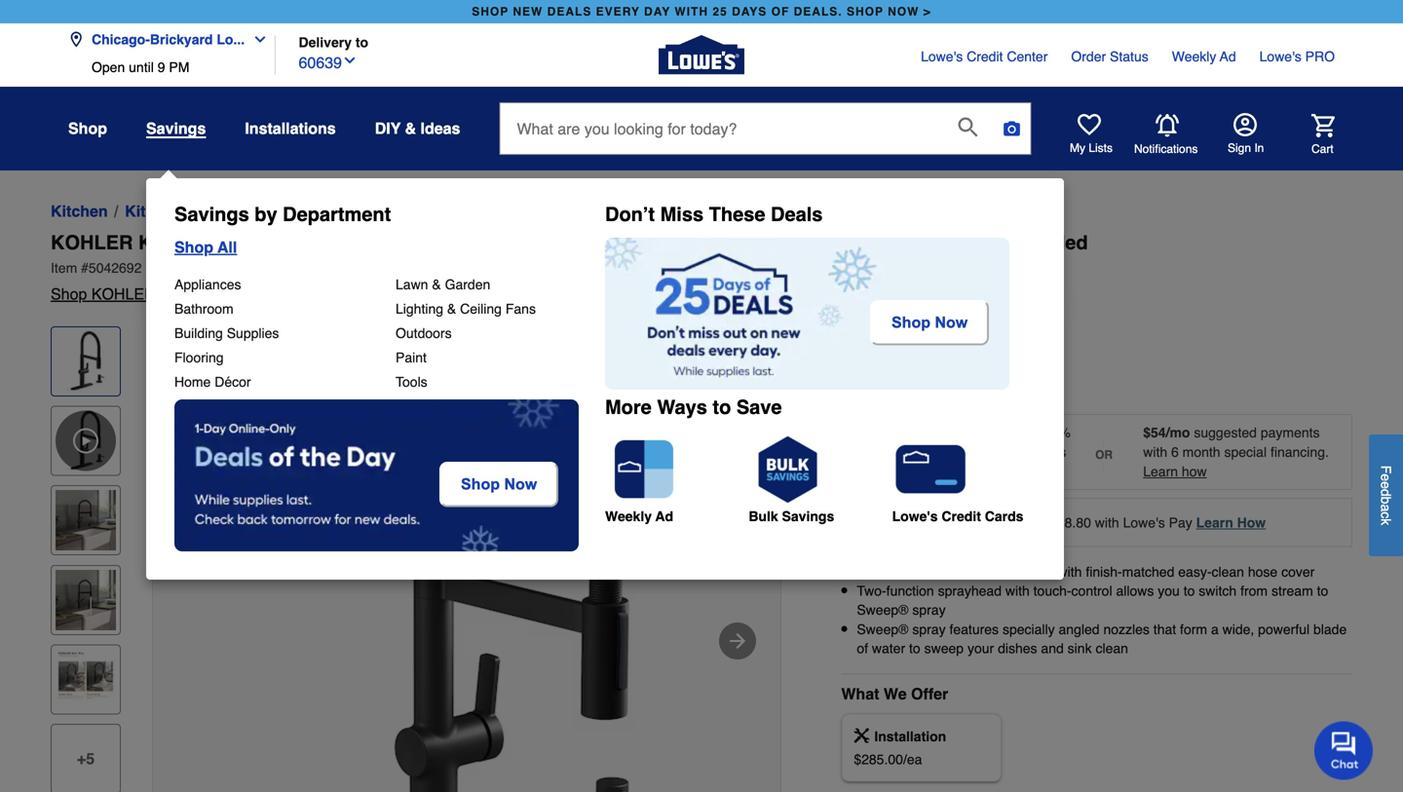 Task type: vqa. For each thing, say whether or not it's contained in the screenshot.
Microwaves on the bottom of the page
no



Task type: describe. For each thing, give the bounding box(es) containing it.
plate
[[763, 231, 810, 254]]

how inside "suggested payments with 6 month special financing. learn how"
[[1182, 464, 1207, 479]]

installments
[[958, 515, 1030, 530]]

eligible
[[957, 444, 999, 460]]

water
[[872, 640, 905, 656]]

soap
[[855, 231, 903, 254]]

touch-
[[1033, 583, 1071, 599]]

paint link
[[396, 350, 427, 365]]

blade
[[1313, 621, 1347, 637]]

dispensers
[[312, 202, 396, 220]]

pull-
[[423, 231, 465, 254]]

5042692
[[89, 260, 142, 276]]

bulk
[[749, 509, 778, 524]]

chicago-
[[92, 32, 150, 47]]

how
[[1237, 515, 1266, 530]]

2 title image from the top
[[56, 490, 116, 551]]

building
[[174, 325, 223, 341]]

deals
[[771, 203, 823, 226]]

1 vertical spatial kohler
[[91, 285, 156, 303]]

day.
[[925, 464, 950, 479]]

payments
[[1261, 425, 1320, 440]]

2 learn how button from the left
[[1143, 462, 1207, 481]]

1 spray from the top
[[912, 602, 946, 618]]

item # 5042692 |
[[51, 260, 149, 276]]

chevron down image
[[342, 53, 358, 68]]

1 horizontal spatial now
[[935, 314, 968, 331]]

shop new deals every day with 25 days of deals. shop now >
[[472, 5, 931, 19]]

now
[[888, 5, 919, 19]]

1 learn how button from the left
[[954, 462, 1017, 481]]

shop new deals every day with 25 days of deals. shop now > link
[[468, 0, 935, 23]]

lowe's for lowe's credit center
[[921, 49, 963, 64]]

you inside semi-professional kitchen faucet with finish-matched easy-clean hose cover two-function sprayhead with touch-control allows you to switch from stream to sweep® spray sweep® spray features specially angled nozzles that form a wide, powerful blade of water to sweep your dishes and sink clean
[[1158, 583, 1180, 599]]

1 vertical spatial weekly ad link
[[605, 431, 747, 524]]

assembly image
[[854, 728, 869, 743]]

by
[[255, 203, 277, 226]]

miss
[[660, 203, 704, 226]]

0 vertical spatial weekly
[[1172, 49, 1216, 64]]

finish-
[[1086, 564, 1122, 580]]

you inside when you choose 5% savings on eligible purchases every day.
[[977, 425, 999, 440]]

60639
[[299, 54, 342, 72]]

what
[[841, 685, 879, 703]]

kitchen
[[970, 564, 1013, 580]]

with inside "suggested payments with 6 month special financing. learn how"
[[1143, 444, 1167, 460]]

learn how link
[[1196, 515, 1266, 530]]

search image
[[958, 117, 978, 137]]

suggested payments with 6 month special financing. learn how
[[1143, 425, 1329, 479]]

|
[[145, 260, 149, 276]]

hose
[[1248, 564, 1278, 580]]

every
[[596, 5, 640, 19]]

shop kohler
[[51, 285, 156, 303]]

choose
[[1003, 425, 1047, 440]]

building supplies link
[[174, 325, 279, 341]]

with down the faucet
[[1005, 583, 1030, 599]]

don't miss these deals
[[605, 203, 823, 226]]

& left water
[[250, 202, 261, 220]]

lawn & garden link
[[396, 277, 490, 292]]

diy
[[375, 119, 401, 137]]

shop now for top shop now button
[[892, 314, 968, 331]]

2 e from the top
[[1378, 481, 1394, 489]]

décor
[[215, 374, 251, 390]]

arrow right image
[[726, 629, 749, 653]]

more
[[605, 396, 652, 418]]

when you choose 5% savings on eligible purchases every day.
[[888, 425, 1071, 479]]

features
[[949, 621, 999, 637]]

0 vertical spatial weekly ad
[[1172, 49, 1236, 64]]

department
[[283, 203, 391, 226]]

when
[[941, 425, 974, 440]]

semi-professional kitchen faucet with finish-matched easy-clean hose cover two-function sprayhead with touch-control allows you to switch from stream to sweep® spray sweep® spray features specially angled nozzles that form a wide, powerful blade of water to sweep your dishes and sink clean
[[857, 564, 1347, 656]]

sign in
[[1228, 141, 1264, 155]]

new
[[513, 5, 543, 19]]

order
[[1071, 49, 1106, 64]]

appliances link
[[174, 277, 241, 292]]

ceiling
[[460, 301, 502, 317]]

cards
[[985, 509, 1023, 524]]

powerful
[[1258, 621, 1310, 637]]

savings for savings by department
[[174, 203, 249, 226]]

stream
[[1271, 583, 1313, 599]]

with down the miss
[[667, 231, 706, 254]]

location image
[[68, 32, 84, 47]]

fans
[[506, 301, 536, 317]]

learn inside "suggested payments with 6 month special financing. learn how"
[[1143, 464, 1178, 479]]

lawn
[[396, 277, 428, 292]]

0 vertical spatial weekly ad link
[[1172, 47, 1236, 66]]

financing.
[[1270, 444, 1329, 460]]

ways
[[657, 396, 707, 418]]

2 horizontal spatial learn
[[1196, 515, 1233, 530]]

lowe's home improvement lists image
[[1078, 113, 1101, 136]]

chicago-brickyard lo...
[[92, 32, 245, 47]]

shop for the leftmost shop now button
[[461, 475, 500, 493]]

1 horizontal spatial ad
[[1220, 49, 1236, 64]]

1 how from the left
[[992, 464, 1017, 479]]

0 vertical spatial of
[[1034, 515, 1046, 530]]

& inside button
[[405, 119, 416, 137]]

1 shop from the left
[[472, 5, 509, 19]]

$
[[841, 361, 856, 393]]

lowe's home improvement notification center image
[[1156, 114, 1179, 137]]

with right the $28.80
[[1095, 515, 1119, 530]]

$ 319 . 00
[[841, 361, 940, 393]]

0 horizontal spatial ad
[[655, 509, 673, 524]]

sign in button
[[1228, 113, 1264, 156]]

shop now for the leftmost shop now button
[[461, 475, 537, 493]]

pm
[[169, 59, 189, 75]]

kitchen for kitchen faucets & water dispensers
[[125, 202, 182, 220]]

a inside 'button'
[[1378, 504, 1394, 512]]

control
[[1071, 583, 1112, 599]]

included
[[1008, 231, 1088, 254]]

to left "save"
[[713, 396, 731, 418]]

monthly
[[907, 515, 955, 530]]

my
[[1070, 141, 1085, 155]]

savings
[[888, 444, 934, 460]]

25
[[713, 5, 728, 19]]

form
[[1180, 621, 1207, 637]]

we
[[884, 685, 907, 703]]

k
[[1378, 518, 1394, 525]]

month
[[1183, 444, 1220, 460]]

lowe's pro link
[[1259, 47, 1335, 66]]

lowe's pro
[[1259, 49, 1335, 64]]

0 horizontal spatial learn
[[954, 464, 989, 479]]

my lists
[[1070, 141, 1113, 155]]



Task type: locate. For each thing, give the bounding box(es) containing it.
kitchen faucets & water dispensers link
[[125, 200, 396, 223]]

2 vertical spatial savings
[[782, 509, 834, 524]]

1 vertical spatial weekly ad
[[605, 509, 673, 524]]

c
[[1378, 512, 1394, 518]]

shop now button
[[870, 300, 989, 345], [439, 462, 558, 507]]

0 horizontal spatial shop now button
[[439, 462, 558, 507]]

lowe's left pay
[[1123, 515, 1165, 530]]

f e e d b a c k button
[[1369, 434, 1403, 556]]

1 horizontal spatial weekly ad link
[[1172, 47, 1236, 66]]

0 horizontal spatial how
[[992, 464, 1017, 479]]

weekly ad icon. image
[[605, 431, 683, 509]]

status
[[1110, 49, 1148, 64]]

0 vertical spatial kohler
[[51, 231, 133, 254]]

lowe's down >
[[921, 49, 963, 64]]

1 vertical spatial weekly
[[605, 509, 652, 524]]

1 e from the top
[[1378, 474, 1394, 481]]

zero stars image
[[172, 285, 263, 304]]

sweep® down 'two-'
[[857, 602, 909, 618]]

dishes
[[998, 640, 1037, 656]]

1 horizontal spatial a
[[1378, 504, 1394, 512]]

camera image
[[1002, 119, 1022, 138]]

$28.80
[[1049, 515, 1091, 530]]

tools
[[396, 374, 427, 390]]

with left 6
[[1143, 444, 1167, 460]]

Search Query text field
[[500, 103, 943, 154]]

0 vertical spatial clean
[[1212, 564, 1244, 580]]

shop left new
[[472, 5, 509, 19]]

0 horizontal spatial you
[[977, 425, 999, 440]]

to right stream
[[1317, 583, 1328, 599]]

shop button
[[68, 111, 107, 146]]

and left the sink
[[1041, 640, 1064, 656]]

1 vertical spatial ad
[[655, 509, 673, 524]]

6
[[1171, 444, 1179, 460]]

how down eligible
[[992, 464, 1017, 479]]

1 horizontal spatial kitchen
[[125, 202, 182, 220]]

your
[[967, 640, 994, 656]]

appliances bathroom building supplies flooring home décor
[[174, 277, 279, 390]]

shop for shop all link
[[174, 238, 213, 256]]

+5
[[77, 750, 95, 768]]

suggested
[[1194, 425, 1257, 440]]

on
[[938, 444, 953, 460]]

0 horizontal spatial now
[[504, 475, 537, 493]]

credit left center
[[967, 49, 1003, 64]]

0 vertical spatial you
[[977, 425, 999, 440]]

1 horizontal spatial how
[[1182, 464, 1207, 479]]

clean down the nozzles
[[1096, 640, 1128, 656]]

brickyard
[[150, 32, 213, 47]]

lowe's home improvement account image
[[1233, 113, 1257, 136]]

kohler
[[51, 231, 133, 254], [91, 285, 156, 303]]

None search field
[[499, 102, 1031, 171]]

credit left cards
[[942, 509, 981, 524]]

learn how button down eligible
[[954, 462, 1017, 481]]

how down month
[[1182, 464, 1207, 479]]

home décor link
[[174, 374, 251, 390]]

0 horizontal spatial of
[[857, 640, 868, 656]]

lowe's for lowe's credit cards
[[892, 509, 938, 524]]

notifications
[[1134, 142, 1198, 156]]

1 horizontal spatial you
[[1158, 583, 1180, 599]]

25 days of deals. don't miss out on new deals every day. while supplies last. image
[[605, 238, 1009, 390]]

credit for cards
[[942, 509, 981, 524]]

0 horizontal spatial weekly ad
[[605, 509, 673, 524]]

0 vertical spatial credit
[[967, 49, 1003, 64]]

1 sweep® from the top
[[857, 602, 909, 618]]

cover
[[1281, 564, 1315, 580]]

0 horizontal spatial and
[[815, 231, 850, 254]]

1 horizontal spatial and
[[1041, 640, 1064, 656]]

0 horizontal spatial kitchen
[[51, 202, 108, 220]]

to right water at the right bottom of the page
[[909, 640, 920, 656]]

from
[[1240, 583, 1268, 599]]

clean up switch
[[1212, 564, 1244, 580]]

1-day online-only deals of the day. while supplies last. image
[[174, 399, 579, 551]]

1 vertical spatial of
[[857, 640, 868, 656]]

1 vertical spatial shop now button
[[439, 462, 558, 507]]

& right diy
[[405, 119, 416, 137]]

you up eligible
[[977, 425, 999, 440]]

weekly ad
[[1172, 49, 1236, 64], [605, 509, 673, 524]]

to down the easy-
[[1184, 583, 1195, 599]]

to up chevron down image
[[355, 35, 368, 50]]

1 horizontal spatial learn
[[1143, 464, 1178, 479]]

1 vertical spatial clean
[[1096, 640, 1128, 656]]

$285.00/ea
[[854, 752, 922, 767]]

2 horizontal spatial kitchen
[[522, 231, 593, 254]]

lo...
[[217, 32, 245, 47]]

1 vertical spatial shop now
[[461, 475, 537, 493]]

matched
[[1122, 564, 1174, 580]]

savings for savings
[[146, 119, 206, 137]]

3 title image from the top
[[56, 570, 116, 630]]

shop for top shop now button
[[892, 314, 930, 331]]

you down matched
[[1158, 583, 1180, 599]]

in
[[1254, 141, 1264, 155]]

60639 button
[[299, 49, 358, 75]]

1 horizontal spatial of
[[1034, 515, 1046, 530]]

learn how button down 6
[[1143, 462, 1207, 481]]

deck
[[711, 231, 758, 254]]

0 horizontal spatial shop now
[[461, 475, 537, 493]]

outdoors
[[396, 325, 452, 341]]

purchases
[[1003, 444, 1066, 460]]

with up touch-
[[1058, 564, 1082, 580]]

how
[[992, 464, 1017, 479], [1182, 464, 1207, 479]]

1 vertical spatial and
[[1041, 640, 1064, 656]]

1 vertical spatial now
[[504, 475, 537, 493]]

0 vertical spatial a
[[1378, 504, 1394, 512]]

1 horizontal spatial learn how button
[[1143, 462, 1207, 481]]

now
[[935, 314, 968, 331], [504, 475, 537, 493]]

f e e d b a c k
[[1378, 465, 1394, 525]]

kitchen for kitchen
[[51, 202, 108, 220]]

every
[[888, 464, 921, 479]]

flooring
[[174, 350, 224, 365]]

sweep®
[[857, 602, 909, 618], [857, 621, 909, 637]]

deals.
[[794, 5, 842, 19]]

flooring link
[[174, 350, 224, 365]]

1 horizontal spatial weekly
[[1172, 49, 1216, 64]]

1 horizontal spatial weekly ad
[[1172, 49, 1236, 64]]

two-
[[857, 583, 886, 599]]

0 horizontal spatial weekly
[[605, 509, 652, 524]]

sweep
[[924, 640, 964, 656]]

& right lawn
[[432, 277, 441, 292]]

1 vertical spatial you
[[1158, 583, 1180, 599]]

and inside semi-professional kitchen faucet with finish-matched easy-clean hose cover two-function sprayhead with touch-control allows you to switch from stream to sweep® spray sweep® spray features specially angled nozzles that form a wide, powerful blade of water to sweep your dishes and sink clean
[[1041, 640, 1064, 656]]

1 vertical spatial spray
[[912, 621, 946, 637]]

1 vertical spatial a
[[1211, 621, 1219, 637]]

chevron down image
[[245, 32, 268, 47]]

0 vertical spatial shop now link
[[870, 300, 989, 345]]

bulk savings icon. image
[[749, 431, 827, 509]]

learn right pay
[[1196, 515, 1233, 530]]

1 title image from the top
[[56, 331, 116, 392]]

sink
[[1068, 640, 1092, 656]]

0 horizontal spatial a
[[1211, 621, 1219, 637]]

item number 5 0 4 2 6 9 2 and model number r 2 6 7 3 5 - s d - b l element
[[51, 258, 1352, 278]]

credit inside lowe's credit cards link
[[942, 509, 981, 524]]

a up k
[[1378, 504, 1394, 512]]

1 horizontal spatial shop now button
[[870, 300, 989, 345]]

weekly ad link down the ways
[[605, 431, 747, 524]]

shop now
[[892, 314, 968, 331], [461, 475, 537, 493]]

sweep® up water at the right bottom of the page
[[857, 621, 909, 637]]

save
[[736, 396, 782, 418]]

2 spray from the top
[[912, 621, 946, 637]]

lowe's left pro
[[1259, 49, 1301, 64]]

bathroom link
[[174, 301, 234, 317]]

appliances
[[174, 277, 241, 292]]

offer
[[911, 685, 948, 703]]

ad
[[1220, 49, 1236, 64], [655, 509, 673, 524]]

0 horizontal spatial shop now link
[[439, 462, 563, 507]]

lowe's down every
[[892, 509, 938, 524]]

0 horizontal spatial shop
[[472, 5, 509, 19]]

lowe's home improvement cart image
[[1311, 114, 1335, 137]]

koi
[[138, 231, 170, 254]]

that
[[1153, 621, 1176, 637]]

kohler up # at the left
[[51, 231, 133, 254]]

paint
[[396, 350, 427, 365]]

of
[[771, 5, 790, 19]]

shop
[[472, 5, 509, 19], [847, 5, 884, 19]]

1 horizontal spatial clean
[[1212, 564, 1244, 580]]

day
[[644, 5, 670, 19]]

2 how from the left
[[1182, 464, 1207, 479]]

savings by department
[[174, 203, 391, 226]]

e up d
[[1378, 474, 1394, 481]]

professional
[[892, 564, 966, 580]]

of left water at the right bottom of the page
[[857, 640, 868, 656]]

00
[[909, 361, 940, 393]]

diy & ideas button
[[375, 111, 460, 146]]

0 vertical spatial spray
[[912, 602, 946, 618]]

until
[[129, 59, 154, 75]]

delivery
[[299, 35, 352, 50]]

2 sweep® from the top
[[857, 621, 909, 637]]

kitchen up # at the left
[[51, 202, 108, 220]]

1 vertical spatial sweep®
[[857, 621, 909, 637]]

lowe's credit center
[[921, 49, 1048, 64]]

semi-
[[857, 564, 892, 580]]

shop left now
[[847, 5, 884, 19]]

bathroom
[[174, 301, 234, 317]]

lowe's home improvement logo image
[[659, 12, 744, 98]]

lighting
[[396, 301, 443, 317]]

learn down 6
[[1143, 464, 1178, 479]]

4 title image from the top
[[56, 649, 116, 710]]

0 vertical spatial shop now button
[[870, 300, 989, 345]]

installation $285.00/ea
[[854, 729, 946, 767]]

of inside semi-professional kitchen faucet with finish-matched easy-clean hose cover two-function sprayhead with touch-control allows you to switch from stream to sweep® spray sweep® spray features specially angled nozzles that form a wide, powerful blade of water to sweep your dishes and sink clean
[[857, 640, 868, 656]]

5%
[[1051, 425, 1071, 440]]

1 vertical spatial savings
[[174, 203, 249, 226]]

1 vertical spatial credit
[[942, 509, 981, 524]]

credit for center
[[967, 49, 1003, 64]]

0 horizontal spatial learn how button
[[954, 462, 1017, 481]]

savings right the bulk
[[782, 509, 834, 524]]

a right 'form'
[[1211, 621, 1219, 637]]

lowe's credit cards link
[[892, 431, 1034, 524]]

weekly ad link right status
[[1172, 47, 1236, 66]]

pro
[[1305, 49, 1335, 64]]

faucet
[[1017, 564, 1054, 580]]

of left the $28.80
[[1034, 515, 1046, 530]]

kitchen right 'down'
[[522, 231, 593, 254]]

2 shop from the left
[[847, 5, 884, 19]]

learn down eligible
[[954, 464, 989, 479]]

kitchen up koi
[[125, 202, 182, 220]]

1 vertical spatial shop now link
[[439, 462, 563, 507]]

0 vertical spatial and
[[815, 231, 850, 254]]

0 horizontal spatial clean
[[1096, 640, 1128, 656]]

lowe's credit cards
[[892, 509, 1023, 524]]

0 vertical spatial shop now
[[892, 314, 968, 331]]

1 horizontal spatial shop now
[[892, 314, 968, 331]]

heart outline image
[[308, 283, 331, 306]]

angled
[[1059, 621, 1100, 637]]

credit inside lowe's credit center link
[[967, 49, 1003, 64]]

order status link
[[1071, 47, 1148, 66]]

water
[[265, 202, 308, 220]]

a credit card icon. image
[[892, 431, 970, 509]]

kohler down 5042692
[[91, 285, 156, 303]]

chat invite button image
[[1314, 721, 1374, 780]]

special
[[1224, 444, 1267, 460]]

0 vertical spatial ad
[[1220, 49, 1236, 64]]

cart
[[1311, 142, 1334, 156]]

1 horizontal spatial shop now link
[[870, 300, 989, 345]]

1 horizontal spatial shop
[[847, 5, 884, 19]]

a inside semi-professional kitchen faucet with finish-matched easy-clean hose cover two-function sprayhead with touch-control allows you to switch from stream to sweep® spray sweep® spray features specially angled nozzles that form a wide, powerful blade of water to sweep your dishes and sink clean
[[1211, 621, 1219, 637]]

lowe's for lowe's pro
[[1259, 49, 1301, 64]]

spray up sweep
[[912, 621, 946, 637]]

title image
[[56, 331, 116, 392], [56, 490, 116, 551], [56, 570, 116, 630], [56, 649, 116, 710]]

savings
[[146, 119, 206, 137], [174, 203, 249, 226], [782, 509, 834, 524]]

spray down function
[[912, 602, 946, 618]]

shop now link
[[870, 300, 989, 345], [439, 462, 563, 507]]

cart button
[[1284, 114, 1335, 157]]

and down deals
[[815, 231, 850, 254]]

of
[[1034, 515, 1046, 530], [857, 640, 868, 656]]

0 vertical spatial sweep®
[[857, 602, 909, 618]]

matte
[[175, 231, 226, 254]]

0 vertical spatial now
[[935, 314, 968, 331]]

savings down pm at the top of page
[[146, 119, 206, 137]]

tools link
[[396, 374, 427, 390]]

& down lawn & garden "link"
[[447, 301, 456, 317]]

0 horizontal spatial weekly ad link
[[605, 431, 747, 524]]

e up b
[[1378, 481, 1394, 489]]

0 vertical spatial savings
[[146, 119, 206, 137]]

#
[[81, 260, 89, 276]]

savings up matte
[[174, 203, 249, 226]]



